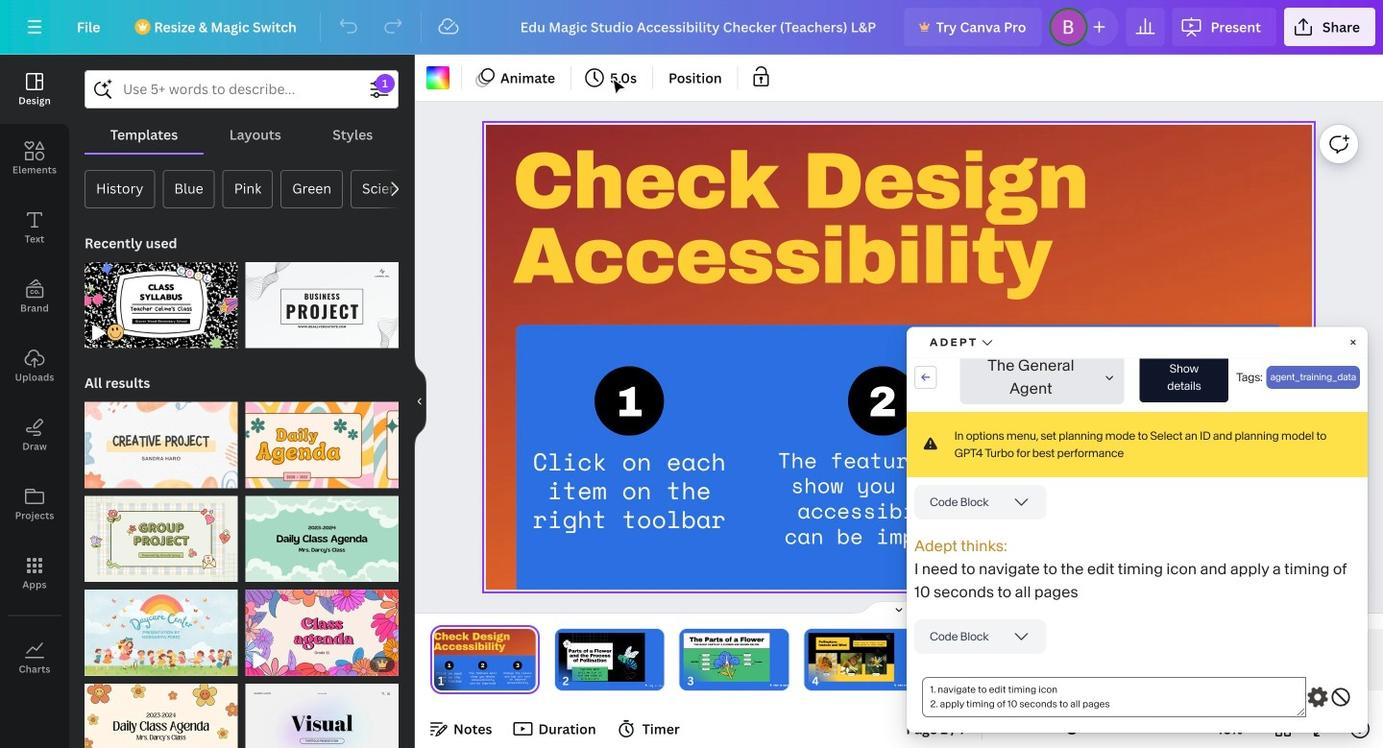 Task type: locate. For each thing, give the bounding box(es) containing it.
orange groovy retro daily agenda presentation group
[[245, 391, 399, 489]]

Design title text field
[[505, 8, 897, 46]]

Use 5+ words to describe... search field
[[123, 71, 360, 108]]

colorful scrapbook nostalgia class syllabus blank education presentation group
[[85, 251, 238, 349]]

multicolor clouds daily class agenda template group
[[245, 485, 399, 582]]

Page title text field
[[452, 672, 460, 691]]

green colorful cute aesthetic group project presentation group
[[85, 485, 238, 582]]



Task type: vqa. For each thing, say whether or not it's contained in the screenshot.
UPLOADS button
no



Task type: describe. For each thing, give the bounding box(es) containing it.
Zoom button
[[1198, 714, 1261, 745]]

side panel tab list
[[0, 55, 69, 693]]

colorful floral illustrative class agenda presentation group
[[245, 579, 399, 676]]

blue green colorful daycare center presentation group
[[85, 579, 238, 676]]

canva assistant image
[[1328, 557, 1351, 580]]

gradient minimal portfolio proposal presentation group
[[245, 672, 399, 748]]

colorful watercolor creative project presentation group
[[85, 391, 238, 489]]

orange and yellow retro flower power daily class agenda template group
[[85, 672, 238, 748]]

page 1 image
[[430, 629, 540, 691]]

no colour image
[[427, 66, 450, 89]]

grey minimalist business project presentation group
[[245, 251, 399, 349]]

hide image
[[414, 355, 427, 448]]

main menu bar
[[0, 0, 1384, 55]]

hide pages image
[[853, 601, 945, 616]]



